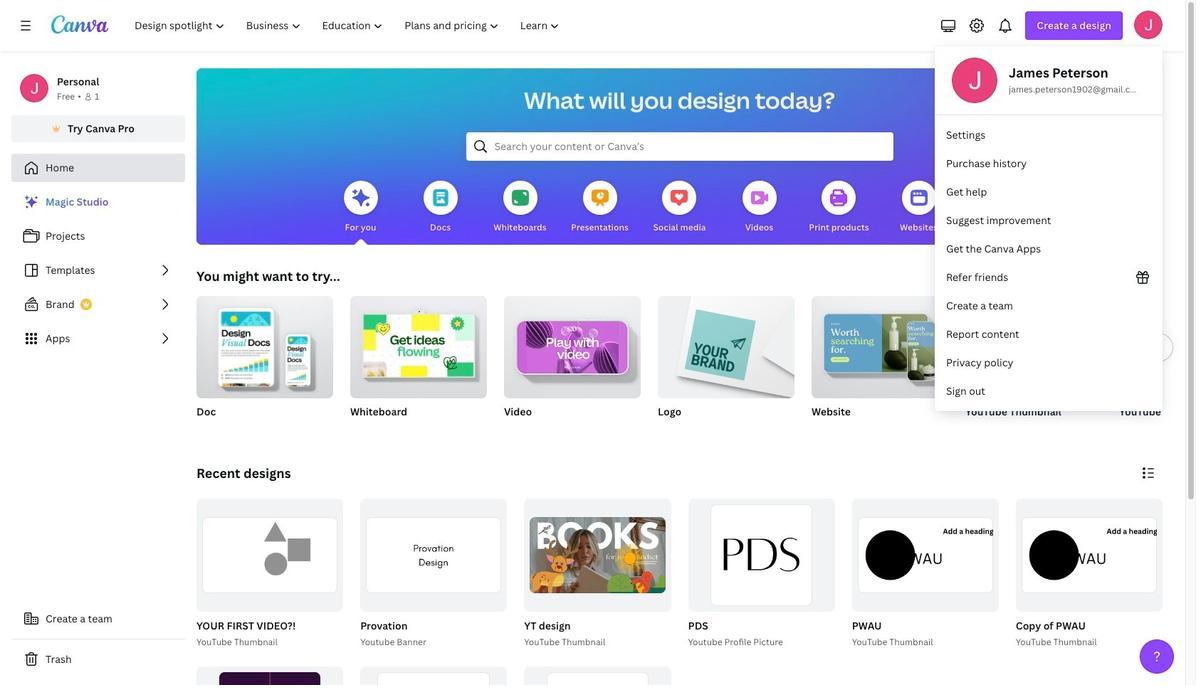 Task type: vqa. For each thing, say whether or not it's contained in the screenshot.
James Peterson icon
yes



Task type: describe. For each thing, give the bounding box(es) containing it.
1 horizontal spatial list
[[935, 121, 1163, 406]]

top level navigation element
[[125, 11, 572, 40]]

james peterson image
[[1134, 11, 1163, 39]]



Task type: locate. For each thing, give the bounding box(es) containing it.
group
[[197, 291, 333, 437], [197, 291, 333, 399], [350, 291, 487, 437], [350, 291, 487, 399], [504, 291, 641, 437], [504, 291, 641, 399], [658, 291, 795, 437], [658, 291, 795, 399], [812, 291, 949, 437], [812, 291, 949, 399], [966, 296, 1102, 437], [1120, 296, 1196, 437], [194, 499, 343, 650], [197, 499, 343, 612], [358, 499, 507, 650], [522, 499, 671, 650], [524, 499, 671, 612], [685, 499, 835, 650], [688, 499, 835, 612], [849, 499, 999, 650], [852, 499, 999, 612], [1013, 499, 1163, 650], [1016, 499, 1163, 612], [197, 667, 343, 686], [360, 667, 507, 686], [524, 667, 671, 686]]

None search field
[[466, 132, 893, 161]]

menu
[[935, 46, 1163, 412]]

list
[[935, 121, 1163, 406], [11, 188, 185, 353]]

0 horizontal spatial list
[[11, 188, 185, 353]]

Search search field
[[495, 133, 865, 160]]



